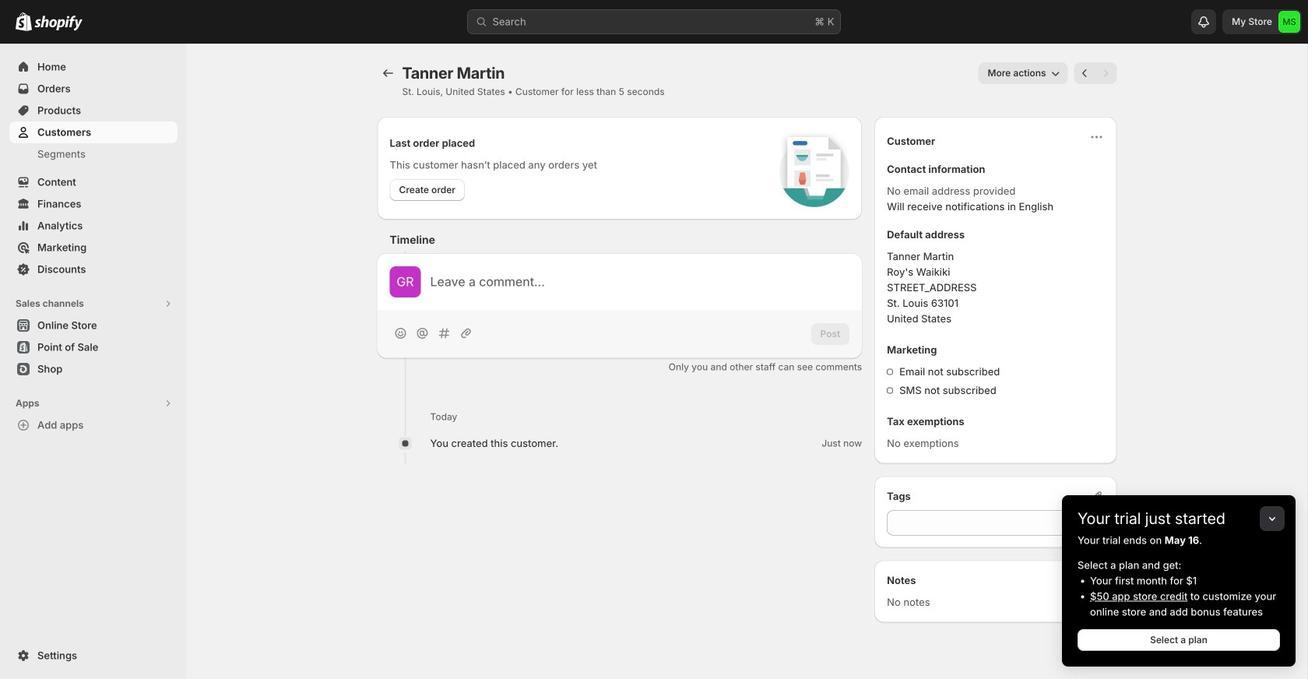 Task type: describe. For each thing, give the bounding box(es) containing it.
0 horizontal spatial shopify image
[[16, 12, 32, 31]]

my store image
[[1279, 11, 1301, 33]]



Task type: locate. For each thing, give the bounding box(es) containing it.
Leave a comment... text field
[[430, 274, 850, 290]]

shopify image
[[16, 12, 32, 31], [34, 15, 83, 31]]

1 horizontal spatial shopify image
[[34, 15, 83, 31]]

avatar with initials g r image
[[390, 266, 421, 298]]

next image
[[1099, 65, 1114, 81]]

None text field
[[887, 511, 1105, 536]]



Task type: vqa. For each thing, say whether or not it's contained in the screenshot.
Avatar with initials G R
yes



